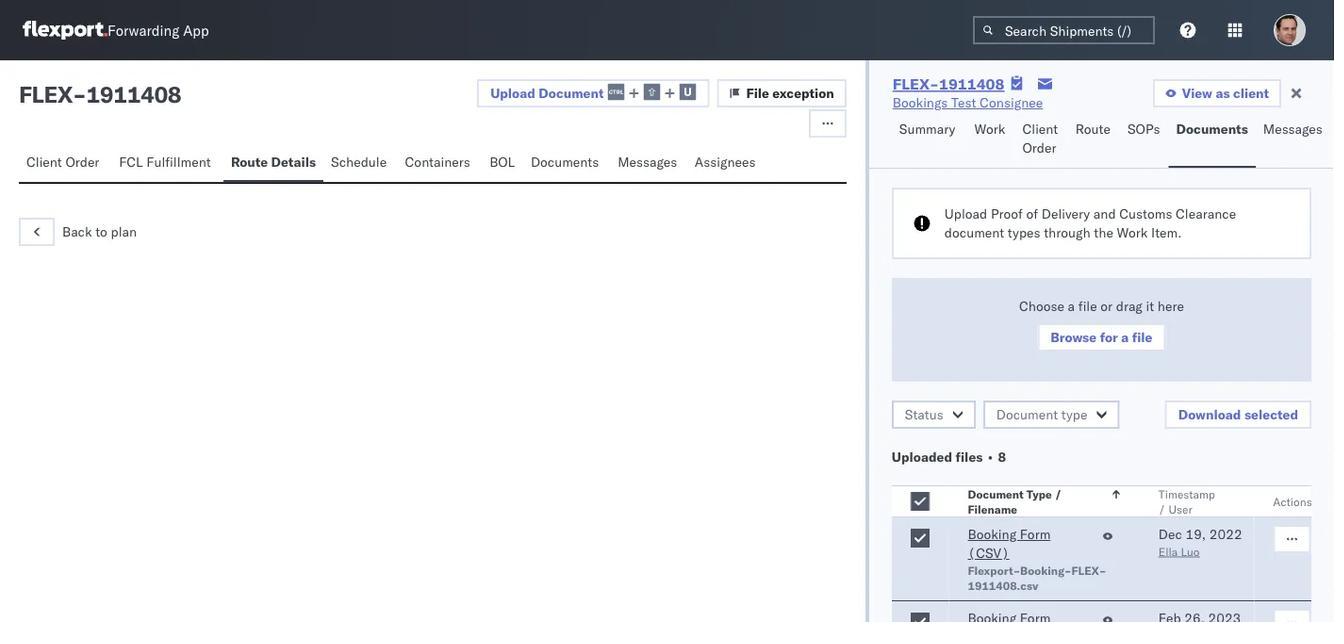 Task type: locate. For each thing, give the bounding box(es) containing it.
browse for a file
[[1051, 329, 1153, 346]]

1 horizontal spatial file
[[1132, 329, 1153, 346]]

summary
[[899, 121, 956, 137]]

1 vertical spatial client
[[26, 154, 62, 170]]

route left sops
[[1076, 121, 1111, 137]]

1911408 up bookings test consignee
[[939, 74, 1005, 93]]

0 horizontal spatial order
[[65, 154, 99, 170]]

1 horizontal spatial /
[[1159, 502, 1166, 516]]

client order
[[1023, 121, 1058, 156], [26, 154, 99, 170]]

1 vertical spatial file
[[1132, 329, 1153, 346]]

file
[[746, 85, 769, 101]]

flexport-
[[968, 563, 1020, 578]]

booking-
[[1020, 563, 1072, 578]]

forwarding app
[[107, 21, 209, 39]]

booking
[[968, 526, 1017, 543]]

documents button down view as client button
[[1169, 112, 1256, 168]]

forwarding app link
[[23, 21, 209, 40]]

upload up document on the top right
[[945, 206, 988, 222]]

1 vertical spatial route
[[231, 154, 268, 170]]

route
[[1076, 121, 1111, 137], [231, 154, 268, 170]]

1 vertical spatial a
[[1121, 329, 1129, 346]]

1 vertical spatial /
[[1159, 502, 1166, 516]]

1 horizontal spatial client
[[1023, 121, 1058, 137]]

choose
[[1019, 298, 1065, 314]]

0 horizontal spatial work
[[975, 121, 1006, 137]]

1 vertical spatial upload
[[945, 206, 988, 222]]

selected
[[1245, 406, 1298, 423]]

route for route details
[[231, 154, 268, 170]]

containers button
[[397, 145, 482, 182]]

document for document type / filename
[[968, 487, 1024, 501]]

work
[[975, 121, 1006, 137], [1117, 224, 1148, 241]]

fcl
[[119, 154, 143, 170]]

browse
[[1051, 329, 1097, 346]]

0 horizontal spatial client
[[26, 154, 62, 170]]

documents button right bol
[[523, 145, 610, 182]]

1 horizontal spatial flex-
[[1072, 563, 1107, 578]]

file left or
[[1079, 298, 1097, 314]]

0 horizontal spatial documents
[[531, 154, 599, 170]]

upload inside upload proof of delivery and customs clearance document types through the work item.
[[945, 206, 988, 222]]

order left 'fcl'
[[65, 154, 99, 170]]

work down the customs
[[1117, 224, 1148, 241]]

0 horizontal spatial client order
[[26, 154, 99, 170]]

types
[[1008, 224, 1041, 241]]

1 vertical spatial flex-
[[1072, 563, 1107, 578]]

document type / filename
[[968, 487, 1062, 516]]

1 horizontal spatial 1911408
[[939, 74, 1005, 93]]

(csv)
[[968, 545, 1010, 562]]

0 vertical spatial client
[[1023, 121, 1058, 137]]

client order button down consignee
[[1015, 112, 1068, 168]]

0 vertical spatial a
[[1068, 298, 1075, 314]]

0 horizontal spatial client order button
[[19, 145, 112, 182]]

document
[[539, 85, 604, 101], [997, 406, 1058, 423], [968, 487, 1024, 501]]

upload inside 'button'
[[490, 85, 535, 101]]

type
[[1027, 487, 1052, 501]]

messages left assignees
[[618, 154, 677, 170]]

0 horizontal spatial /
[[1055, 487, 1062, 501]]

test
[[951, 94, 976, 111]]

0 vertical spatial file
[[1079, 298, 1097, 314]]

delivery
[[1042, 206, 1090, 222]]

type
[[1062, 406, 1088, 423]]

/ left user
[[1159, 502, 1166, 516]]

client
[[1023, 121, 1058, 137], [26, 154, 62, 170]]

of
[[1026, 206, 1038, 222]]

2 vertical spatial document
[[968, 487, 1024, 501]]

a right for
[[1121, 329, 1129, 346]]

/ right type
[[1055, 487, 1062, 501]]

upload
[[490, 85, 535, 101], [945, 206, 988, 222]]

schedule button
[[323, 145, 397, 182]]

drag
[[1116, 298, 1143, 314]]

filename
[[968, 502, 1018, 516]]

client for the left client order button
[[26, 154, 62, 170]]

messages down the 'client' on the right top
[[1263, 121, 1323, 137]]

choose a file or drag it here
[[1019, 298, 1184, 314]]

1 horizontal spatial client order
[[1023, 121, 1058, 156]]

user
[[1169, 502, 1193, 516]]

client order for the left client order button
[[26, 154, 99, 170]]

1 horizontal spatial client order button
[[1015, 112, 1068, 168]]

bookings test consignee link
[[893, 93, 1043, 112]]

assignees button
[[687, 145, 767, 182]]

browse for a file button
[[1038, 323, 1166, 352]]

fcl fulfillment
[[119, 154, 211, 170]]

None checkbox
[[911, 529, 930, 548]]

flex-
[[893, 74, 939, 93], [1072, 563, 1107, 578]]

client down consignee
[[1023, 121, 1058, 137]]

documents down view as client button
[[1176, 121, 1248, 137]]

a right the choose
[[1068, 298, 1075, 314]]

client order down consignee
[[1023, 121, 1058, 156]]

8
[[998, 449, 1006, 465]]

form
[[1020, 526, 1051, 543]]

0 horizontal spatial route
[[231, 154, 268, 170]]

0 vertical spatial messages
[[1263, 121, 1323, 137]]

1 vertical spatial work
[[1117, 224, 1148, 241]]

route inside route details button
[[231, 154, 268, 170]]

timestamp
[[1159, 487, 1215, 501]]

back to plan
[[62, 223, 137, 240]]

client order for client order button to the right
[[1023, 121, 1058, 156]]

here
[[1158, 298, 1184, 314]]

client order button left 'fcl'
[[19, 145, 112, 182]]

messages
[[1263, 121, 1323, 137], [618, 154, 677, 170]]

documents
[[1176, 121, 1248, 137], [531, 154, 599, 170]]

messages button down the 'client' on the right top
[[1256, 112, 1333, 168]]

None checkbox
[[911, 492, 930, 511], [911, 613, 930, 622], [911, 492, 930, 511], [911, 613, 930, 622]]

booking form (csv) link
[[968, 525, 1095, 563]]

0 vertical spatial route
[[1076, 121, 1111, 137]]

0 vertical spatial documents
[[1176, 121, 1248, 137]]

0 vertical spatial document
[[539, 85, 604, 101]]

0 vertical spatial work
[[975, 121, 1006, 137]]

file
[[1079, 298, 1097, 314], [1132, 329, 1153, 346]]

flex- down booking form (csv) link
[[1072, 563, 1107, 578]]

sops
[[1128, 121, 1160, 137]]

1 horizontal spatial route
[[1076, 121, 1111, 137]]

work down consignee
[[975, 121, 1006, 137]]

upload proof of delivery and customs clearance document types through the work item.
[[945, 206, 1236, 241]]

0 vertical spatial /
[[1055, 487, 1062, 501]]

0 horizontal spatial flex-
[[893, 74, 939, 93]]

0 horizontal spatial messages
[[618, 154, 677, 170]]

booking form (csv)
[[968, 526, 1051, 562]]

0 horizontal spatial upload
[[490, 85, 535, 101]]

messages button
[[1256, 112, 1333, 168], [610, 145, 687, 182]]

to
[[95, 223, 107, 240]]

1 horizontal spatial work
[[1117, 224, 1148, 241]]

order
[[1023, 140, 1057, 156], [65, 154, 99, 170]]

file exception
[[746, 85, 834, 101]]

0 vertical spatial upload
[[490, 85, 535, 101]]

1 horizontal spatial upload
[[945, 206, 988, 222]]

for
[[1100, 329, 1118, 346]]

bookings test consignee
[[893, 94, 1043, 111]]

upload for upload document
[[490, 85, 535, 101]]

client down flex at the top left
[[26, 154, 62, 170]]

flex- up bookings at the right of the page
[[893, 74, 939, 93]]

flex- inside flexport-booking-flex- 1911408.csv
[[1072, 563, 1107, 578]]

order right work "button"
[[1023, 140, 1057, 156]]

app
[[183, 21, 209, 39]]

1 horizontal spatial a
[[1121, 329, 1129, 346]]

customs
[[1120, 206, 1173, 222]]

Search Shipments (/) text field
[[973, 16, 1155, 44]]

as
[[1216, 85, 1230, 101]]

1911408 down 'forwarding'
[[86, 80, 181, 108]]

or
[[1101, 298, 1113, 314]]

document for document type
[[997, 406, 1058, 423]]

route inside route button
[[1076, 121, 1111, 137]]

route left the 'details'
[[231, 154, 268, 170]]

a
[[1068, 298, 1075, 314], [1121, 329, 1129, 346]]

messages button left assignees
[[610, 145, 687, 182]]

document inside document type "button"
[[997, 406, 1058, 423]]

dec
[[1159, 526, 1182, 543]]

flex-1911408
[[893, 74, 1005, 93]]

document inside document type / filename
[[968, 487, 1024, 501]]

documents right bol button in the left of the page
[[531, 154, 599, 170]]

flexport. image
[[23, 21, 107, 40]]

upload document
[[490, 85, 604, 101]]

/ inside document type / filename
[[1055, 487, 1062, 501]]

fcl fulfillment button
[[112, 145, 223, 182]]

documents button
[[1169, 112, 1256, 168], [523, 145, 610, 182]]

client for client order button to the right
[[1023, 121, 1058, 137]]

client order left 'fcl'
[[26, 154, 99, 170]]

upload up bol
[[490, 85, 535, 101]]

1 vertical spatial messages
[[618, 154, 677, 170]]

file down it
[[1132, 329, 1153, 346]]

1 vertical spatial document
[[997, 406, 1058, 423]]



Task type: describe. For each thing, give the bounding box(es) containing it.
summary button
[[892, 112, 967, 168]]

download selected
[[1178, 406, 1298, 423]]

route for route
[[1076, 121, 1111, 137]]

route details
[[231, 154, 316, 170]]

bol button
[[482, 145, 523, 182]]

file inside button
[[1132, 329, 1153, 346]]

client
[[1233, 85, 1269, 101]]

flex-1911408 link
[[893, 74, 1005, 93]]

0 horizontal spatial messages button
[[610, 145, 687, 182]]

download selected button
[[1165, 401, 1312, 429]]

uploaded
[[892, 449, 952, 465]]

bookings
[[893, 94, 948, 111]]

0 horizontal spatial a
[[1068, 298, 1075, 314]]

flex - 1911408
[[19, 80, 181, 108]]

1 horizontal spatial messages
[[1263, 121, 1323, 137]]

files
[[956, 449, 983, 465]]

fulfillment
[[146, 154, 211, 170]]

assignees
[[695, 154, 756, 170]]

flex
[[19, 80, 73, 108]]

view as client button
[[1153, 79, 1282, 107]]

timestamp / user
[[1159, 487, 1215, 516]]

0 horizontal spatial file
[[1079, 298, 1097, 314]]

2022
[[1210, 526, 1242, 543]]

and
[[1094, 206, 1116, 222]]

sops button
[[1120, 112, 1169, 168]]

0 horizontal spatial 1911408
[[86, 80, 181, 108]]

download
[[1178, 406, 1241, 423]]

/ inside "timestamp / user"
[[1159, 502, 1166, 516]]

flexport-booking-flex- 1911408.csv
[[968, 563, 1107, 593]]

1 horizontal spatial order
[[1023, 140, 1057, 156]]

bol
[[490, 154, 515, 170]]

uploaded files ∙ 8
[[892, 449, 1006, 465]]

ella
[[1159, 545, 1178, 559]]

clearance
[[1176, 206, 1236, 222]]

route details button
[[223, 145, 323, 182]]

view as client
[[1182, 85, 1269, 101]]

document
[[945, 224, 1004, 241]]

upload document button
[[477, 79, 710, 107]]

document type
[[997, 406, 1088, 423]]

exception
[[773, 85, 834, 101]]

containers
[[405, 154, 470, 170]]

route button
[[1068, 112, 1120, 168]]

item.
[[1151, 224, 1182, 241]]

1 horizontal spatial documents button
[[1169, 112, 1256, 168]]

∙
[[986, 449, 995, 465]]

work inside upload proof of delivery and customs clearance document types through the work item.
[[1117, 224, 1148, 241]]

document inside the upload document 'button'
[[539, 85, 604, 101]]

status button
[[892, 401, 976, 429]]

schedule
[[331, 154, 387, 170]]

1 horizontal spatial documents
[[1176, 121, 1248, 137]]

details
[[271, 154, 316, 170]]

a inside button
[[1121, 329, 1129, 346]]

status
[[905, 406, 944, 423]]

it
[[1146, 298, 1154, 314]]

19,
[[1186, 526, 1206, 543]]

upload for upload proof of delivery and customs clearance document types through the work item.
[[945, 206, 988, 222]]

0 vertical spatial flex-
[[893, 74, 939, 93]]

-
[[73, 80, 86, 108]]

work inside "button"
[[975, 121, 1006, 137]]

1 vertical spatial documents
[[531, 154, 599, 170]]

back
[[62, 223, 92, 240]]

document type / filename button
[[964, 483, 1121, 517]]

0 horizontal spatial documents button
[[523, 145, 610, 182]]

work button
[[967, 112, 1015, 168]]

document type button
[[983, 401, 1120, 429]]

consignee
[[980, 94, 1043, 111]]

through
[[1044, 224, 1091, 241]]

proof
[[991, 206, 1023, 222]]

timestamp / user button
[[1155, 483, 1236, 517]]

1911408.csv
[[968, 579, 1039, 593]]

forwarding
[[107, 21, 179, 39]]

luo
[[1181, 545, 1200, 559]]

plan
[[111, 223, 137, 240]]

1 horizontal spatial messages button
[[1256, 112, 1333, 168]]

actions
[[1273, 495, 1312, 509]]

the
[[1094, 224, 1114, 241]]



Task type: vqa. For each thing, say whether or not it's contained in the screenshot.
Not in the top right of the page
no



